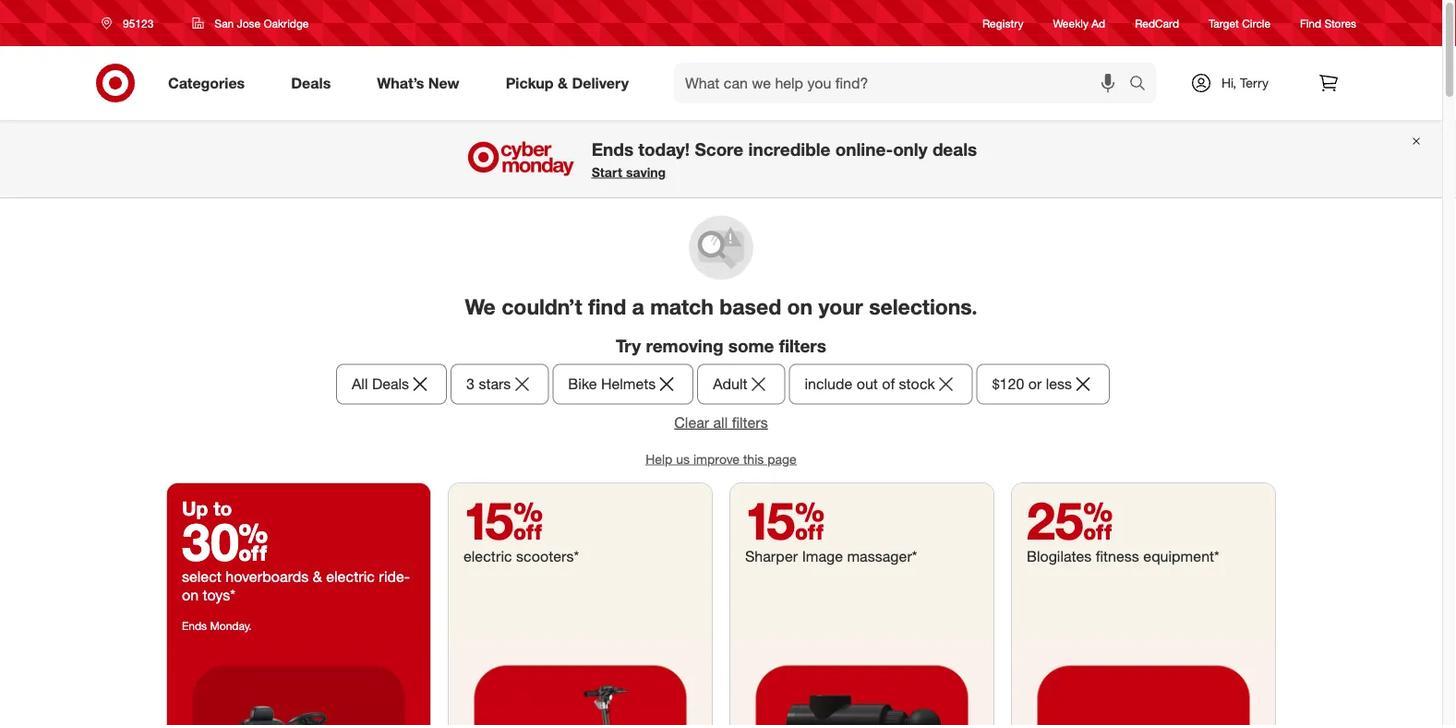 Task type: locate. For each thing, give the bounding box(es) containing it.
pickup & delivery link
[[490, 63, 652, 103]]

this
[[743, 451, 764, 467]]

search
[[1121, 76, 1166, 94]]

clear
[[674, 414, 709, 432]]

deals
[[291, 74, 331, 92], [372, 375, 409, 393]]

1 horizontal spatial ends
[[592, 138, 634, 160]]

0 vertical spatial deals
[[291, 74, 331, 92]]

&
[[558, 74, 568, 92], [313, 568, 322, 586]]

all
[[352, 375, 368, 393]]

2 15 from the left
[[745, 490, 825, 552]]

pickup
[[506, 74, 554, 92]]

only
[[893, 138, 928, 160]]

0 horizontal spatial electric
[[326, 568, 375, 586]]

up to
[[182, 497, 232, 521]]

0 vertical spatial electric
[[464, 548, 512, 566]]

sharper
[[745, 548, 798, 566]]

1 horizontal spatial deals
[[372, 375, 409, 393]]

0 horizontal spatial ends
[[182, 620, 207, 634]]

1 vertical spatial deals
[[372, 375, 409, 393]]

1 vertical spatial electric
[[326, 568, 375, 586]]

ends left the monday.
[[182, 620, 207, 634]]

redcard link
[[1135, 15, 1179, 31]]

deals inside "button"
[[372, 375, 409, 393]]

of
[[882, 375, 895, 393]]

ends inside ends today! score incredible online-only deals start saving
[[592, 138, 634, 160]]

15 inside 15 sharper image massager*
[[745, 490, 825, 552]]

us
[[676, 451, 690, 467]]

0 vertical spatial on
[[787, 294, 813, 320]]

try
[[616, 335, 641, 356]]

weekly ad
[[1053, 16, 1106, 30]]

cyber monday target deals image
[[465, 137, 577, 181]]

ends up start
[[592, 138, 634, 160]]

$120
[[992, 375, 1024, 393]]

select hoverboards & electric ride- on toys*
[[182, 568, 410, 605]]

1 vertical spatial &
[[313, 568, 322, 586]]

25 blogilates fitness equipment*
[[1027, 490, 1220, 566]]

bike
[[568, 375, 597, 393]]

deals
[[933, 138, 977, 160]]

select
[[182, 568, 222, 586]]

15 for 15 electric scooters*
[[464, 490, 543, 552]]

score
[[695, 138, 744, 160]]

filters up include
[[779, 335, 826, 356]]

& right the hoverboards
[[313, 568, 322, 586]]

3 stars button
[[451, 364, 549, 405]]

to
[[214, 497, 232, 521]]

0 vertical spatial &
[[558, 74, 568, 92]]

ad
[[1092, 16, 1106, 30]]

find stores link
[[1300, 15, 1357, 31]]

electric left scooters*
[[464, 548, 512, 566]]

1 vertical spatial on
[[182, 587, 199, 605]]

1 horizontal spatial &
[[558, 74, 568, 92]]

image
[[802, 548, 843, 566]]

& right pickup
[[558, 74, 568, 92]]

1 vertical spatial ends
[[182, 620, 207, 634]]

deals down the oakridge
[[291, 74, 331, 92]]

1 15 from the left
[[464, 490, 543, 552]]

jose
[[237, 16, 261, 30]]

15 inside 15 electric scooters*
[[464, 490, 543, 552]]

electric left ride-
[[326, 568, 375, 586]]

deals right all
[[372, 375, 409, 393]]

on inside select hoverboards & electric ride- on toys*
[[182, 587, 199, 605]]

categories
[[168, 74, 245, 92]]

circle
[[1242, 16, 1271, 30]]

0 vertical spatial ends
[[592, 138, 634, 160]]

hoverboards
[[226, 568, 309, 586]]

massager*
[[847, 548, 917, 566]]

find
[[588, 294, 626, 320]]

$120 or less button
[[977, 364, 1110, 405]]

15
[[464, 490, 543, 552], [745, 490, 825, 552]]

help us improve this page button
[[646, 450, 797, 469]]

a
[[632, 294, 644, 320]]

equipment*
[[1143, 548, 1220, 566]]

new
[[428, 74, 460, 92]]

help us improve this page
[[646, 451, 797, 467]]

filters right all
[[732, 414, 768, 432]]

oakridge
[[264, 16, 309, 30]]

electric inside 15 electric scooters*
[[464, 548, 512, 566]]

0 horizontal spatial 15
[[464, 490, 543, 552]]

weekly
[[1053, 16, 1089, 30]]

electric
[[464, 548, 512, 566], [326, 568, 375, 586]]

1 vertical spatial filters
[[732, 414, 768, 432]]

0 horizontal spatial on
[[182, 587, 199, 605]]

1 horizontal spatial electric
[[464, 548, 512, 566]]

0 horizontal spatial &
[[313, 568, 322, 586]]

0 horizontal spatial filters
[[732, 414, 768, 432]]

on left "your"
[[787, 294, 813, 320]]

monday.
[[210, 620, 252, 634]]

electric inside select hoverboards & electric ride- on toys*
[[326, 568, 375, 586]]

ends for monday.
[[182, 620, 207, 634]]

on
[[787, 294, 813, 320], [182, 587, 199, 605]]

1 horizontal spatial on
[[787, 294, 813, 320]]

0 vertical spatial filters
[[779, 335, 826, 356]]

ends today! score incredible online-only deals start saving
[[592, 138, 977, 180]]

stores
[[1325, 16, 1357, 30]]

on down select
[[182, 587, 199, 605]]

1 horizontal spatial 15
[[745, 490, 825, 552]]

ends monday.
[[182, 620, 252, 634]]

terry
[[1240, 75, 1269, 91]]

online-
[[836, 138, 893, 160]]

include
[[805, 375, 853, 393]]



Task type: describe. For each thing, give the bounding box(es) containing it.
what's new link
[[361, 63, 483, 103]]

30
[[182, 510, 268, 573]]

try removing some filters
[[616, 335, 826, 356]]

clear all filters
[[674, 414, 768, 432]]

removing
[[646, 335, 724, 356]]

0 horizontal spatial deals
[[291, 74, 331, 92]]

your
[[819, 294, 863, 320]]

15 sharper image massager*
[[745, 490, 917, 566]]

categories link
[[152, 63, 268, 103]]

start
[[592, 164, 622, 180]]

What can we help you find? suggestions appear below search field
[[674, 63, 1134, 103]]

improve
[[694, 451, 740, 467]]

registry link
[[983, 15, 1024, 31]]

out
[[857, 375, 878, 393]]

selections.
[[869, 294, 978, 320]]

target
[[1209, 16, 1239, 30]]

page
[[768, 451, 797, 467]]

toys*
[[203, 587, 235, 605]]

$120 or less
[[992, 375, 1072, 393]]

deals link
[[275, 63, 354, 103]]

san
[[215, 16, 234, 30]]

helmets
[[601, 375, 656, 393]]

25
[[1027, 490, 1113, 552]]

what's
[[377, 74, 424, 92]]

san jose oakridge
[[215, 16, 309, 30]]

all deals
[[352, 375, 409, 393]]

or
[[1029, 375, 1042, 393]]

help
[[646, 451, 673, 467]]

all
[[713, 414, 728, 432]]

target cyber monday image
[[167, 641, 430, 726]]

search button
[[1121, 63, 1166, 107]]

stars
[[479, 375, 511, 393]]

saving
[[626, 164, 666, 180]]

bike helmets
[[568, 375, 656, 393]]

ends for today!
[[592, 138, 634, 160]]

hi, terry
[[1222, 75, 1269, 91]]

fitness
[[1096, 548, 1139, 566]]

hi,
[[1222, 75, 1237, 91]]

all deals button
[[336, 364, 447, 405]]

1 horizontal spatial filters
[[779, 335, 826, 356]]

adult button
[[697, 364, 785, 405]]

3
[[466, 375, 475, 393]]

clear all filters button
[[674, 412, 768, 433]]

we couldn't find a match based on your selections.
[[465, 294, 978, 320]]

incredible
[[748, 138, 831, 160]]

san jose oakridge button
[[180, 6, 321, 40]]

couldn't
[[502, 294, 582, 320]]

ride-
[[379, 568, 410, 586]]

& inside select hoverboards & electric ride- on toys*
[[313, 568, 322, 586]]

15 for 15 sharper image massager*
[[745, 490, 825, 552]]

what's new
[[377, 74, 460, 92]]

& inside "pickup & delivery" link
[[558, 74, 568, 92]]

15 electric scooters*
[[464, 490, 579, 566]]

based
[[720, 294, 781, 320]]

redcard
[[1135, 16, 1179, 30]]

include out of stock button
[[789, 364, 973, 405]]

stock
[[899, 375, 935, 393]]

today!
[[638, 138, 690, 160]]

target circle
[[1209, 16, 1271, 30]]

3 stars
[[466, 375, 511, 393]]

find stores
[[1300, 16, 1357, 30]]

up
[[182, 497, 208, 521]]

we
[[465, 294, 496, 320]]

adult
[[713, 375, 748, 393]]

pickup & delivery
[[506, 74, 629, 92]]

include out of stock
[[805, 375, 935, 393]]

blogilates
[[1027, 548, 1092, 566]]

less
[[1046, 375, 1072, 393]]

weekly ad link
[[1053, 15, 1106, 31]]

target circle link
[[1209, 15, 1271, 31]]

find
[[1300, 16, 1322, 30]]

bike helmets button
[[553, 364, 694, 405]]

some
[[728, 335, 774, 356]]

registry
[[983, 16, 1024, 30]]

95123 button
[[90, 6, 173, 40]]

match
[[650, 294, 714, 320]]

filters inside button
[[732, 414, 768, 432]]

95123
[[123, 16, 154, 30]]



Task type: vqa. For each thing, say whether or not it's contained in the screenshot.


